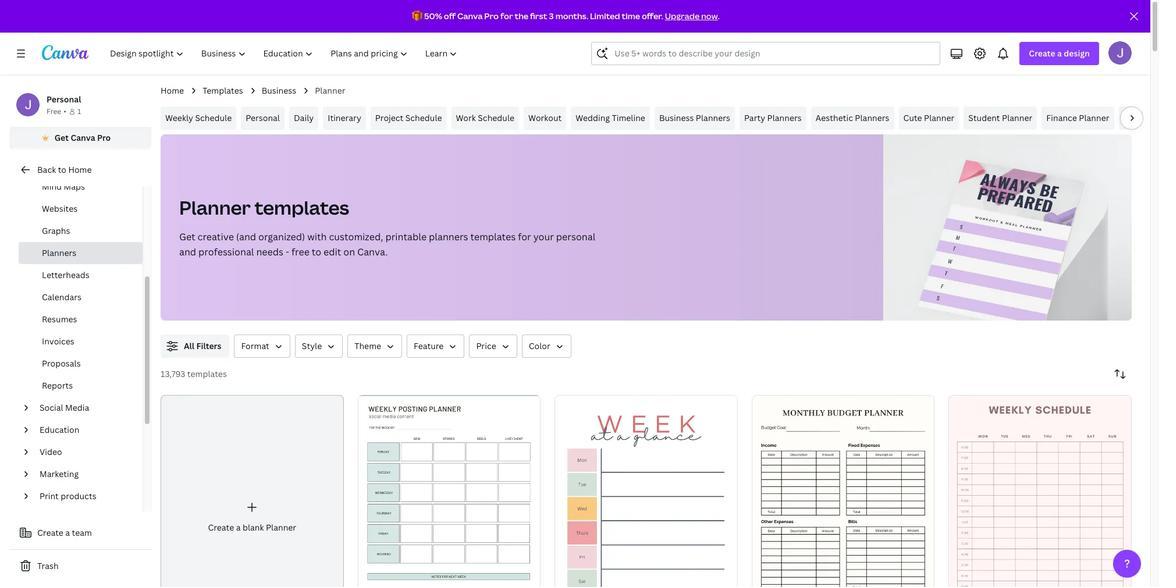 Task type: locate. For each thing, give the bounding box(es) containing it.
to inside get creative (and organized) with customized, printable planners templates for your personal and professional needs - free to edit on canva.
[[312, 246, 321, 258]]

.
[[718, 10, 720, 22]]

schedule right work
[[478, 112, 515, 123]]

finance planner
[[1047, 112, 1110, 123]]

0 vertical spatial business
[[262, 85, 296, 96]]

2 horizontal spatial a
[[1058, 48, 1062, 59]]

1 horizontal spatial get
[[179, 231, 195, 243]]

home up weekly
[[161, 85, 184, 96]]

graphs
[[42, 225, 70, 236]]

templates up with
[[255, 195, 349, 220]]

mind
[[42, 181, 62, 192]]

1 horizontal spatial templates
[[255, 195, 349, 220]]

theme button
[[348, 335, 402, 358]]

1 horizontal spatial home
[[161, 85, 184, 96]]

off
[[444, 10, 456, 22]]

schedule down "templates" link
[[195, 112, 232, 123]]

pro up back to home link at the left top of the page
[[97, 132, 111, 143]]

for
[[501, 10, 513, 22], [518, 231, 531, 243]]

all filters button
[[161, 335, 230, 358]]

0 horizontal spatial canva
[[71, 132, 95, 143]]

home
[[161, 85, 184, 96], [68, 164, 92, 175]]

back
[[37, 164, 56, 175]]

for inside get creative (and organized) with customized, printable planners templates for your personal and professional needs - free to edit on canva.
[[518, 231, 531, 243]]

1 vertical spatial personal
[[246, 112, 280, 123]]

itinerary link
[[323, 107, 366, 130]]

2 horizontal spatial schedule
[[478, 112, 515, 123]]

2 vertical spatial templates
[[187, 368, 227, 380]]

student planner link
[[964, 107, 1037, 130]]

1 vertical spatial pro
[[97, 132, 111, 143]]

a inside button
[[65, 527, 70, 538]]

trash
[[37, 561, 59, 572]]

marketing link
[[35, 463, 136, 485]]

get up and
[[179, 231, 195, 243]]

websites link
[[19, 198, 143, 220]]

meal plan
[[1124, 112, 1160, 123]]

to down with
[[312, 246, 321, 258]]

the
[[515, 10, 529, 22]]

get inside button
[[55, 132, 69, 143]]

create a blank planner
[[208, 522, 296, 533]]

planner templates
[[179, 195, 349, 220]]

1 vertical spatial for
[[518, 231, 531, 243]]

video link
[[35, 441, 136, 463]]

templates for planner templates
[[255, 195, 349, 220]]

colorful weekly planner image
[[555, 395, 738, 587]]

create a design button
[[1020, 42, 1100, 65]]

business for business planners
[[659, 112, 694, 123]]

print products
[[40, 491, 96, 502]]

create a team
[[37, 527, 92, 538]]

0 vertical spatial canva
[[458, 10, 483, 22]]

pro left the
[[485, 10, 499, 22]]

project
[[375, 112, 404, 123]]

50%
[[424, 10, 442, 22]]

0 horizontal spatial get
[[55, 132, 69, 143]]

0 horizontal spatial business
[[262, 85, 296, 96]]

weekly schedule
[[165, 112, 232, 123]]

create inside create a design 'dropdown button'
[[1029, 48, 1056, 59]]

project schedule link
[[371, 107, 447, 130]]

elegant and clean monthly budget planner sheet image
[[752, 395, 935, 587]]

personal down the business link
[[246, 112, 280, 123]]

weekly schedule link
[[161, 107, 236, 130]]

schedule for weekly schedule
[[195, 112, 232, 123]]

wedding timeline link
[[571, 107, 650, 130]]

2 horizontal spatial templates
[[471, 231, 516, 243]]

create left "design"
[[1029, 48, 1056, 59]]

canva down '1'
[[71, 132, 95, 143]]

1 horizontal spatial a
[[236, 522, 241, 533]]

1 vertical spatial get
[[179, 231, 195, 243]]

templates down the filters
[[187, 368, 227, 380]]

color button
[[522, 335, 571, 358]]

printable
[[386, 231, 427, 243]]

aesthetic planners link
[[811, 107, 894, 130]]

on
[[344, 246, 355, 258]]

for left the
[[501, 10, 513, 22]]

3 schedule from the left
[[478, 112, 515, 123]]

planners for party planners
[[768, 112, 802, 123]]

0 horizontal spatial a
[[65, 527, 70, 538]]

planner templates image
[[884, 134, 1132, 321], [918, 160, 1085, 332]]

blank
[[243, 522, 264, 533]]

daily
[[294, 112, 314, 123]]

cute
[[904, 112, 922, 123]]

2 horizontal spatial create
[[1029, 48, 1056, 59]]

0 horizontal spatial personal
[[47, 94, 81, 105]]

customized,
[[329, 231, 383, 243]]

create inside create a team button
[[37, 527, 63, 538]]

2 schedule from the left
[[406, 112, 442, 123]]

products
[[61, 491, 96, 502]]

planner right blank
[[266, 522, 296, 533]]

1
[[77, 107, 81, 116]]

0 vertical spatial for
[[501, 10, 513, 22]]

planner right cute
[[924, 112, 955, 123]]

schedule
[[195, 112, 232, 123], [406, 112, 442, 123], [478, 112, 515, 123]]

pro inside button
[[97, 132, 111, 143]]

planner right finance
[[1079, 112, 1110, 123]]

planners left party
[[696, 112, 731, 123]]

planners for business planners
[[696, 112, 731, 123]]

your
[[534, 231, 554, 243]]

canva inside get canva pro button
[[71, 132, 95, 143]]

a left "design"
[[1058, 48, 1062, 59]]

canva.
[[357, 246, 388, 258]]

party planners link
[[740, 107, 807, 130]]

organized)
[[258, 231, 305, 243]]

mind maps link
[[19, 176, 143, 198]]

a inside "link"
[[236, 522, 241, 533]]

canva right off
[[458, 10, 483, 22]]

proposals link
[[19, 353, 143, 375]]

templates inside get creative (and organized) with customized, printable planners templates for your personal and professional needs - free to edit on canva.
[[471, 231, 516, 243]]

0 horizontal spatial to
[[58, 164, 66, 175]]

create a team button
[[9, 522, 151, 545]]

itinerary
[[328, 112, 361, 123]]

get
[[55, 132, 69, 143], [179, 231, 195, 243]]

0 horizontal spatial create
[[37, 527, 63, 538]]

aesthetic planners
[[816, 112, 890, 123]]

a inside 'dropdown button'
[[1058, 48, 1062, 59]]

upgrade
[[665, 10, 700, 22]]

business up personal link
[[262, 85, 296, 96]]

1 horizontal spatial pro
[[485, 10, 499, 22]]

calendars
[[42, 292, 82, 303]]

schedule for project schedule
[[406, 112, 442, 123]]

1 vertical spatial to
[[312, 246, 321, 258]]

feature
[[414, 341, 444, 352]]

business planners
[[659, 112, 731, 123]]

calendars link
[[19, 286, 143, 309]]

1 horizontal spatial business
[[659, 112, 694, 123]]

back to home link
[[9, 158, 151, 182]]

0 vertical spatial templates
[[255, 195, 349, 220]]

0 horizontal spatial templates
[[187, 368, 227, 380]]

templates right planners
[[471, 231, 516, 243]]

schedule right project
[[406, 112, 442, 123]]

graphs link
[[19, 220, 143, 242]]

for left the your
[[518, 231, 531, 243]]

1 vertical spatial business
[[659, 112, 694, 123]]

None search field
[[592, 42, 941, 65]]

planners right party
[[768, 112, 802, 123]]

video
[[40, 446, 62, 458]]

websites
[[42, 203, 78, 214]]

plan
[[1145, 112, 1160, 123]]

all
[[184, 341, 194, 352]]

business right timeline
[[659, 112, 694, 123]]

printable social media planner image
[[358, 395, 541, 587]]

workout link
[[524, 107, 567, 130]]

trash link
[[9, 555, 151, 578]]

0 horizontal spatial for
[[501, 10, 513, 22]]

home up mind maps link
[[68, 164, 92, 175]]

create left team
[[37, 527, 63, 538]]

party planners
[[745, 112, 802, 123]]

1 vertical spatial templates
[[471, 231, 516, 243]]

planners for aesthetic planners
[[855, 112, 890, 123]]

planners right aesthetic
[[855, 112, 890, 123]]

personal up •
[[47, 94, 81, 105]]

get inside get creative (and organized) with customized, printable planners templates for your personal and professional needs - free to edit on canva.
[[179, 231, 195, 243]]

and
[[179, 246, 196, 258]]

offer.
[[642, 10, 664, 22]]

0 horizontal spatial home
[[68, 164, 92, 175]]

a left blank
[[236, 522, 241, 533]]

0 horizontal spatial pro
[[97, 132, 111, 143]]

to
[[58, 164, 66, 175], [312, 246, 321, 258]]

wedding timeline
[[576, 112, 645, 123]]

social media link
[[35, 397, 136, 419]]

get down •
[[55, 132, 69, 143]]

1 schedule from the left
[[195, 112, 232, 123]]

a left team
[[65, 527, 70, 538]]

create a blank planner element
[[161, 395, 344, 587]]

create
[[1029, 48, 1056, 59], [208, 522, 234, 533], [37, 527, 63, 538]]

1 horizontal spatial schedule
[[406, 112, 442, 123]]

0 vertical spatial to
[[58, 164, 66, 175]]

wedding
[[576, 112, 610, 123]]

create inside create a blank planner element
[[208, 522, 234, 533]]

0 vertical spatial get
[[55, 132, 69, 143]]

work schedule link
[[451, 107, 519, 130]]

•
[[64, 107, 66, 116]]

now
[[702, 10, 718, 22]]

1 horizontal spatial to
[[312, 246, 321, 258]]

1 vertical spatial canva
[[71, 132, 95, 143]]

to right back
[[58, 164, 66, 175]]

0 vertical spatial personal
[[47, 94, 81, 105]]

home link
[[161, 84, 184, 97]]

1 horizontal spatial for
[[518, 231, 531, 243]]

create left blank
[[208, 522, 234, 533]]

education link
[[35, 419, 136, 441]]

1 horizontal spatial create
[[208, 522, 234, 533]]

mind maps
[[42, 181, 85, 192]]

personal link
[[241, 107, 285, 130]]

get for get creative (and organized) with customized, printable planners templates for your personal and professional needs - free to edit on canva.
[[179, 231, 195, 243]]

0 horizontal spatial schedule
[[195, 112, 232, 123]]

1 horizontal spatial canva
[[458, 10, 483, 22]]

1 vertical spatial home
[[68, 164, 92, 175]]

create for create a design
[[1029, 48, 1056, 59]]

planner up creative
[[179, 195, 251, 220]]



Task type: vqa. For each thing, say whether or not it's contained in the screenshot.
Enter Your Company Address text box on the left bottom of the page
no



Task type: describe. For each thing, give the bounding box(es) containing it.
0 vertical spatial home
[[161, 85, 184, 96]]

reports link
[[19, 375, 143, 397]]

-
[[286, 246, 289, 258]]

student
[[969, 112, 1000, 123]]

social
[[40, 402, 63, 413]]

create a blank planner link
[[161, 395, 344, 587]]

limited
[[590, 10, 620, 22]]

meal
[[1124, 112, 1143, 123]]

templates
[[203, 85, 243, 96]]

proposals
[[42, 358, 81, 369]]

meal plan link
[[1119, 107, 1160, 130]]

with
[[307, 231, 327, 243]]

free
[[47, 107, 61, 116]]

filters
[[196, 341, 221, 352]]

free
[[292, 246, 310, 258]]

get creative (and organized) with customized, printable planners templates for your personal and professional needs - free to edit on canva.
[[179, 231, 596, 258]]

cute planner
[[904, 112, 955, 123]]

free •
[[47, 107, 66, 116]]

cute planner link
[[899, 107, 959, 130]]

personal
[[556, 231, 596, 243]]

work schedule
[[456, 112, 515, 123]]

0 vertical spatial pro
[[485, 10, 499, 22]]

reports
[[42, 380, 73, 391]]

education
[[40, 424, 79, 435]]

schedule for work schedule
[[478, 112, 515, 123]]

social media
[[40, 402, 89, 413]]

edit
[[324, 246, 341, 258]]

3
[[549, 10, 554, 22]]

style button
[[295, 335, 343, 358]]

invoices link
[[19, 331, 143, 353]]

planners down graphs
[[42, 247, 76, 258]]

timeline
[[612, 112, 645, 123]]

create for create a team
[[37, 527, 63, 538]]

letterheads
[[42, 270, 89, 281]]

top level navigation element
[[102, 42, 468, 65]]

all filters
[[184, 341, 221, 352]]

1 horizontal spatial personal
[[246, 112, 280, 123]]

jacob simon image
[[1109, 41, 1132, 65]]

feature button
[[407, 335, 465, 358]]

work
[[456, 112, 476, 123]]

templates for 13,793 templates
[[187, 368, 227, 380]]

color
[[529, 341, 551, 352]]

🎁
[[412, 10, 423, 22]]

🎁 50% off canva pro for the first 3 months. limited time offer. upgrade now .
[[412, 10, 720, 22]]

format
[[241, 341, 269, 352]]

resumes
[[42, 314, 77, 325]]

business link
[[262, 84, 296, 97]]

planner inside "link"
[[266, 522, 296, 533]]

create for create a blank planner
[[208, 522, 234, 533]]

needs
[[256, 246, 283, 258]]

a for team
[[65, 527, 70, 538]]

upgrade now button
[[665, 10, 718, 22]]

resumes link
[[19, 309, 143, 331]]

back to home
[[37, 164, 92, 175]]

a for design
[[1058, 48, 1062, 59]]

first
[[530, 10, 547, 22]]

minimal weekly schedule planner image
[[949, 395, 1132, 587]]

media
[[65, 402, 89, 413]]

finance
[[1047, 112, 1077, 123]]

aesthetic
[[816, 112, 853, 123]]

planner right the student
[[1002, 112, 1033, 123]]

design
[[1064, 48, 1090, 59]]

create a design
[[1029, 48, 1090, 59]]

style
[[302, 341, 322, 352]]

13,793 templates
[[161, 368, 227, 380]]

months.
[[556, 10, 589, 22]]

Search search field
[[615, 42, 933, 65]]

business for business
[[262, 85, 296, 96]]

time
[[622, 10, 640, 22]]

planner up itinerary
[[315, 85, 345, 96]]

theme
[[355, 341, 381, 352]]

business planners link
[[655, 107, 735, 130]]

a for blank
[[236, 522, 241, 533]]

get for get canva pro
[[55, 132, 69, 143]]

marketing
[[40, 469, 79, 480]]

maps
[[64, 181, 85, 192]]

invoices
[[42, 336, 74, 347]]

weekly
[[165, 112, 193, 123]]

Sort by button
[[1109, 363, 1132, 386]]

professional
[[199, 246, 254, 258]]

get canva pro button
[[9, 127, 151, 149]]



